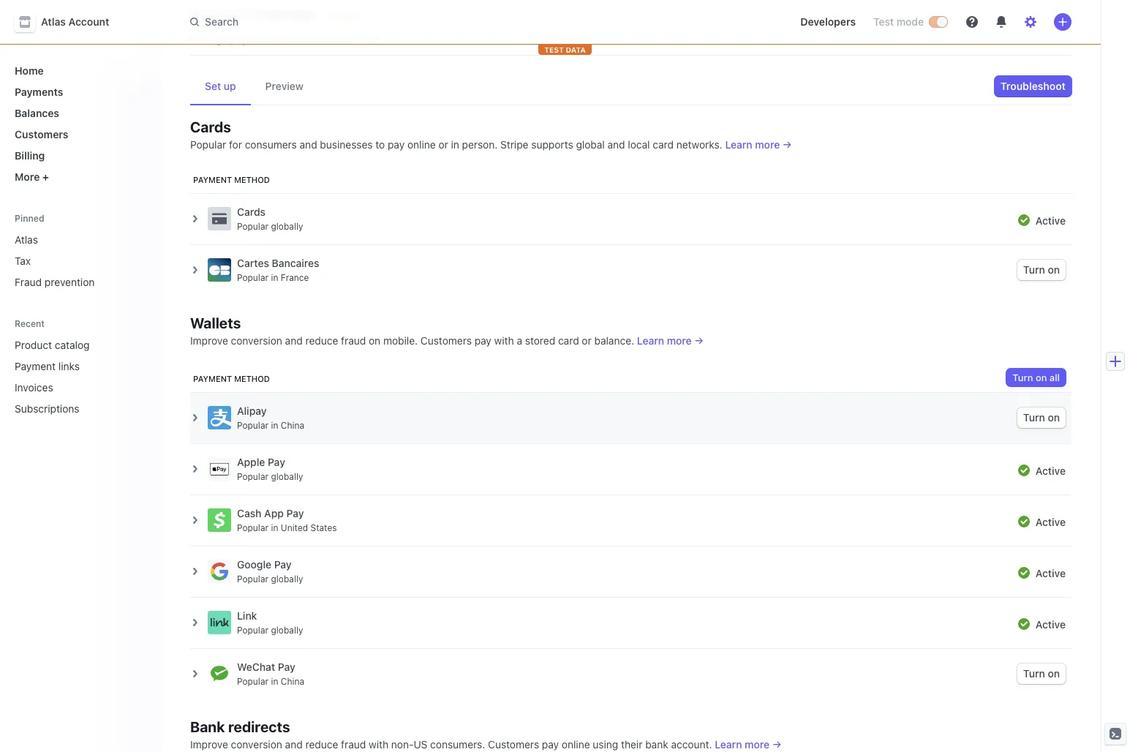 Task type: describe. For each thing, give the bounding box(es) containing it.
invoices
[[15, 381, 53, 394]]

balances link
[[9, 101, 149, 125]]

apple pay popular globally
[[237, 456, 303, 482]]

subscriptions
[[15, 403, 79, 415]]

cartes
[[237, 257, 269, 269]]

recent navigation links element
[[0, 318, 161, 421]]

mobile.
[[384, 335, 418, 347]]

learn more → link for cards
[[726, 138, 792, 151]]

cards popular globally
[[237, 206, 303, 232]]

google pay popular globally
[[237, 558, 303, 585]]

→ inside "cards popular for consumers and businesses to pay online or in person. stripe supports global and local card networks. learn more →"
[[783, 138, 792, 151]]

more inside bank redirects improve conversion and reduce fraud with non-us consumers. customers pay online using their bank account. learn more →
[[745, 739, 770, 751]]

local
[[628, 138, 650, 151]]

china inside wechat pay popular in china
[[281, 676, 305, 687]]

conversion inside wallets improve conversion and reduce fraud on mobile. customers pay with a stored card or balance. learn more →
[[231, 335, 282, 347]]

popular inside google pay popular globally
[[237, 574, 269, 585]]

cards for cards popular for consumers and businesses to pay online or in person. stripe supports global and local card networks. learn more →
[[190, 119, 231, 135]]

google
[[237, 558, 272, 571]]

product catalog
[[15, 339, 90, 351]]

bank
[[190, 719, 225, 736]]

fraud
[[15, 276, 42, 288]]

card inside "cards popular for consumers and businesses to pay online or in person. stripe supports global and local card networks. learn more →"
[[653, 138, 674, 151]]

businesses
[[320, 138, 373, 151]]

atlas account button
[[15, 12, 124, 32]]

more inside wallets improve conversion and reduce fraud on mobile. customers pay with a stored card or balance. learn more →
[[667, 335, 692, 347]]

wallets improve conversion and reduce fraud on mobile. customers pay with a stored card or balance. learn more →
[[190, 315, 704, 347]]

active for apple pay
[[1036, 464, 1066, 477]]

manage
[[190, 33, 228, 45]]

preview
[[265, 80, 304, 92]]

payments
[[15, 86, 63, 98]]

payment methods
[[190, 6, 315, 23]]

troubleshoot
[[1001, 80, 1066, 92]]

learn inside wallets improve conversion and reduce fraud on mobile. customers pay with a stored card or balance. learn more →
[[637, 335, 665, 347]]

pay for apple pay
[[268, 456, 285, 468]]

payment down wallets
[[193, 374, 232, 384]]

fraud prevention link
[[9, 270, 149, 294]]

set up
[[205, 80, 236, 92]]

product
[[15, 339, 52, 351]]

account.
[[672, 739, 713, 751]]

active for cards
[[1036, 214, 1066, 227]]

alipay popular in china
[[237, 405, 305, 431]]

globally inside link popular globally
[[271, 625, 303, 636]]

recent element
[[0, 333, 161, 421]]

in inside alipay popular in china
[[271, 420, 278, 431]]

in inside "cards popular for consumers and businesses to pay online or in person. stripe supports global and local card networks. learn more →"
[[451, 138, 460, 151]]

payment
[[231, 33, 272, 45]]

+
[[42, 171, 49, 183]]

test
[[545, 45, 564, 54]]

cards popular for consumers and businesses to pay online or in person. stripe supports global and local card networks. learn more →
[[190, 119, 792, 151]]

reduce inside bank redirects improve conversion and reduce fraud with non-us consumers. customers pay online using their bank account. learn more →
[[306, 739, 338, 751]]

active
[[334, 10, 359, 20]]

active for cash app pay
[[1036, 516, 1066, 528]]

on for pay turn on button
[[1049, 668, 1061, 680]]

prevention
[[45, 276, 95, 288]]

pay for google pay
[[274, 558, 292, 571]]

0 vertical spatial methods
[[254, 6, 315, 23]]

united
[[281, 523, 308, 534]]

home
[[15, 64, 44, 77]]

invoices link
[[9, 375, 129, 400]]

payment inside recent element
[[15, 360, 56, 373]]

pay inside cash app pay popular in united states
[[287, 507, 304, 520]]

bancaires
[[272, 257, 320, 269]]

and inside bank redirects improve conversion and reduce fraud with non-us consumers. customers pay online using their bank account. learn more →
[[285, 739, 303, 751]]

link popular globally
[[237, 610, 303, 636]]

data
[[566, 45, 586, 54]]

in inside wechat pay popular in china
[[271, 676, 278, 687]]

popular inside cash app pay popular in united states
[[237, 523, 269, 534]]

customers link
[[9, 122, 149, 146]]

in inside cash app pay popular in united states
[[271, 523, 278, 534]]

payment links
[[15, 360, 80, 373]]

wechat pay popular in china
[[237, 661, 305, 687]]

non-
[[391, 739, 414, 751]]

pay inside wallets improve conversion and reduce fraud on mobile. customers pay with a stored card or balance. learn more →
[[475, 335, 492, 347]]

catalog
[[55, 339, 90, 351]]

a
[[517, 335, 523, 347]]

pinned
[[15, 213, 44, 224]]

learn more → link for bank redirects
[[715, 739, 782, 751]]

their
[[621, 739, 643, 751]]

method for alipay
[[234, 374, 270, 384]]

to
[[376, 138, 385, 151]]

pinned navigation links element
[[9, 212, 149, 294]]

test
[[874, 15, 895, 28]]

payment method for alipay
[[193, 374, 270, 384]]

popular inside cards popular globally
[[237, 221, 269, 232]]

cartes bancaires popular in france
[[237, 257, 320, 283]]

states
[[311, 523, 337, 534]]

us
[[414, 739, 428, 751]]

turn on button for pay
[[1018, 664, 1066, 684]]

tax
[[15, 255, 31, 267]]

notifications image
[[996, 16, 1008, 28]]

popular inside wechat pay popular in china
[[237, 676, 269, 687]]

payments link
[[9, 80, 149, 104]]

atlas account
[[41, 15, 109, 28]]

fraud inside bank redirects improve conversion and reduce fraud with non-us consumers. customers pay online using their bank account. learn more →
[[341, 739, 366, 751]]

wallets
[[190, 315, 241, 332]]

home link
[[9, 59, 149, 83]]

or inside wallets improve conversion and reduce fraud on mobile. customers pay with a stored card or balance. learn more →
[[582, 335, 592, 347]]

in inside cartes bancaires popular in france
[[271, 272, 278, 283]]

pinned element
[[9, 228, 149, 294]]

on for 2nd turn on button
[[1049, 411, 1061, 424]]

global
[[576, 138, 605, 151]]

developers
[[801, 15, 856, 28]]

cash
[[237, 507, 262, 520]]

more
[[15, 171, 40, 183]]

turn on all
[[1013, 372, 1061, 384]]

with inside bank redirects improve conversion and reduce fraud with non-us consumers. customers pay online using their bank account. learn more →
[[369, 739, 389, 751]]

Search text field
[[182, 8, 594, 36]]



Task type: locate. For each thing, give the bounding box(es) containing it.
1 payment method from the top
[[193, 175, 270, 184]]

1 method from the top
[[234, 175, 270, 184]]

1 vertical spatial card
[[558, 335, 579, 347]]

0 vertical spatial card
[[653, 138, 674, 151]]

turn inside button
[[1013, 372, 1034, 384]]

globally
[[271, 221, 303, 232], [271, 471, 303, 482], [271, 574, 303, 585], [271, 625, 303, 636]]

3 active from the top
[[1036, 516, 1066, 528]]

links
[[58, 360, 80, 373]]

more right networks.
[[756, 138, 780, 151]]

cards inside "cards popular for consumers and businesses to pay online or in person. stripe supports global and local card networks. learn more →"
[[190, 119, 231, 135]]

payment method
[[193, 175, 270, 184], [193, 374, 270, 384]]

2 horizontal spatial customers
[[488, 739, 540, 751]]

cash app pay popular in united states
[[237, 507, 337, 534]]

pay inside apple pay popular globally
[[268, 456, 285, 468]]

france
[[281, 272, 309, 283]]

all
[[1050, 372, 1061, 384]]

2 vertical spatial customers
[[488, 739, 540, 751]]

0 horizontal spatial customers
[[15, 128, 68, 141]]

0 vertical spatial method
[[234, 175, 270, 184]]

0 vertical spatial payment method
[[193, 175, 270, 184]]

1 vertical spatial with
[[369, 739, 389, 751]]

popular down link
[[237, 625, 269, 636]]

code.
[[357, 33, 383, 45]]

0 vertical spatial more
[[756, 138, 780, 151]]

0 vertical spatial or
[[439, 138, 449, 151]]

1 vertical spatial →
[[695, 335, 704, 347]]

in down app
[[271, 523, 278, 534]]

pay inside wechat pay popular in china
[[278, 661, 296, 673]]

troubleshoot link
[[995, 76, 1072, 97]]

0 vertical spatial turn on button
[[1018, 260, 1066, 280]]

1 horizontal spatial or
[[582, 335, 592, 347]]

cards for cards popular globally
[[237, 206, 266, 218]]

improve inside bank redirects improve conversion and reduce fraud with non-us consumers. customers pay online using their bank account. learn more →
[[190, 739, 228, 751]]

1 vertical spatial payment method
[[193, 374, 270, 384]]

test mode
[[874, 15, 924, 28]]

0 vertical spatial →
[[783, 138, 792, 151]]

online inside bank redirects improve conversion and reduce fraud with non-us consumers. customers pay online using their bank account. learn more →
[[562, 739, 590, 751]]

2 vertical spatial learn more → link
[[715, 739, 782, 751]]

2 vertical spatial more
[[745, 739, 770, 751]]

0 vertical spatial pay
[[388, 138, 405, 151]]

improve
[[190, 335, 228, 347], [190, 739, 228, 751]]

0 vertical spatial fraud
[[341, 335, 366, 347]]

atlas
[[41, 15, 66, 28], [15, 233, 38, 246]]

reduce inside wallets improve conversion and reduce fraud on mobile. customers pay with a stored card or balance. learn more →
[[306, 335, 338, 347]]

conversion inside bank redirects improve conversion and reduce fraud with non-us consumers. customers pay online using their bank account. learn more →
[[231, 739, 282, 751]]

improve down bank
[[190, 739, 228, 751]]

with left non-
[[369, 739, 389, 751]]

wechat
[[237, 661, 275, 673]]

fraud inside wallets improve conversion and reduce fraud on mobile. customers pay with a stored card or balance. learn more →
[[341, 335, 366, 347]]

or left balance. on the top right of page
[[582, 335, 592, 347]]

1 vertical spatial methods
[[275, 33, 316, 45]]

learn more → link
[[726, 138, 792, 151], [637, 335, 704, 347], [715, 739, 782, 751]]

1 china from the top
[[281, 420, 305, 431]]

online left using
[[562, 739, 590, 751]]

billing link
[[9, 143, 149, 168]]

in left person.
[[451, 138, 460, 151]]

popular inside "cards popular for consumers and businesses to pay online or in person. stripe supports global and local card networks. learn more →"
[[190, 138, 226, 151]]

2 fraud from the top
[[341, 739, 366, 751]]

9 active
[[326, 10, 359, 20]]

2 turn on button from the top
[[1018, 408, 1066, 428]]

on inside wallets improve conversion and reduce fraud on mobile. customers pay with a stored card or balance. learn more →
[[369, 335, 381, 347]]

popular down google
[[237, 574, 269, 585]]

pay left the a on the left top of page
[[475, 335, 492, 347]]

customers inside bank redirects improve conversion and reduce fraud with non-us consumers. customers pay online using their bank account. learn more →
[[488, 739, 540, 751]]

set up button
[[190, 67, 251, 105]]

1 vertical spatial improve
[[190, 739, 228, 751]]

payment method up alipay
[[193, 374, 270, 384]]

bank redirects improve conversion and reduce fraud with non-us consumers. customers pay online using their bank account. learn more →
[[190, 719, 782, 751]]

9
[[326, 10, 331, 20]]

2 horizontal spatial →
[[783, 138, 792, 151]]

popular down cartes
[[237, 272, 269, 283]]

atlas left account
[[41, 15, 66, 28]]

atlas for atlas
[[15, 233, 38, 246]]

1 vertical spatial customers
[[421, 335, 472, 347]]

balance.
[[595, 335, 635, 347]]

popular inside apple pay popular globally
[[237, 471, 269, 482]]

search
[[205, 15, 239, 28]]

0 horizontal spatial card
[[558, 335, 579, 347]]

china up apple pay popular globally
[[281, 420, 305, 431]]

payment down for at the left top of the page
[[193, 175, 232, 184]]

0 vertical spatial learn
[[726, 138, 753, 151]]

2 vertical spatial pay
[[542, 739, 559, 751]]

payment method for cards
[[193, 175, 270, 184]]

with left the a on the left top of page
[[495, 335, 514, 347]]

1 vertical spatial cards
[[237, 206, 266, 218]]

learn right account.
[[715, 739, 743, 751]]

2 payment method from the top
[[193, 374, 270, 384]]

tab list
[[190, 67, 995, 105]]

pay inside "cards popular for consumers and businesses to pay online or in person. stripe supports global and local card networks. learn more →"
[[388, 138, 405, 151]]

supports
[[532, 138, 574, 151]]

china inside alipay popular in china
[[281, 420, 305, 431]]

globally inside apple pay popular globally
[[271, 471, 303, 482]]

consumers.
[[431, 739, 486, 751]]

cards inside cards popular globally
[[237, 206, 266, 218]]

with inside wallets improve conversion and reduce fraud on mobile. customers pay with a stored card or balance. learn more →
[[495, 335, 514, 347]]

fraud left non-
[[341, 739, 366, 751]]

manage payment methods without code.
[[190, 33, 383, 45]]

customers
[[15, 128, 68, 141], [421, 335, 472, 347], [488, 739, 540, 751]]

1 vertical spatial fraud
[[341, 739, 366, 751]]

learn more → link right networks.
[[726, 138, 792, 151]]

5 active from the top
[[1036, 618, 1066, 631]]

card
[[653, 138, 674, 151], [558, 335, 579, 347]]

help image
[[967, 16, 979, 28]]

alipay
[[237, 405, 267, 417]]

pay
[[268, 456, 285, 468], [287, 507, 304, 520], [274, 558, 292, 571], [278, 661, 296, 673]]

2 vertical spatial turn on button
[[1018, 664, 1066, 684]]

popular left for at the left top of the page
[[190, 138, 226, 151]]

cards up cartes
[[237, 206, 266, 218]]

2 globally from the top
[[271, 471, 303, 482]]

and
[[300, 138, 317, 151], [608, 138, 626, 151], [285, 335, 303, 347], [285, 739, 303, 751]]

improve inside wallets improve conversion and reduce fraud on mobile. customers pay with a stored card or balance. learn more →
[[190, 335, 228, 347]]

and inside wallets improve conversion and reduce fraud on mobile. customers pay with a stored card or balance. learn more →
[[285, 335, 303, 347]]

0 horizontal spatial pay
[[388, 138, 405, 151]]

Search search field
[[182, 8, 594, 36]]

1 horizontal spatial →
[[773, 739, 782, 751]]

1 globally from the top
[[271, 221, 303, 232]]

1 conversion from the top
[[231, 335, 282, 347]]

globally up app
[[271, 471, 303, 482]]

pay right to
[[388, 138, 405, 151]]

more
[[756, 138, 780, 151], [667, 335, 692, 347], [745, 739, 770, 751]]

turn on button for bancaires
[[1018, 260, 1066, 280]]

0 horizontal spatial with
[[369, 739, 389, 751]]

methods left without
[[275, 33, 316, 45]]

turn on for bancaires
[[1024, 264, 1061, 276]]

1 improve from the top
[[190, 335, 228, 347]]

pay right 'apple'
[[268, 456, 285, 468]]

learn right balance. on the top right of page
[[637, 335, 665, 347]]

turn
[[1024, 264, 1046, 276], [1013, 372, 1034, 384], [1024, 411, 1046, 424], [1024, 668, 1046, 680]]

customers inside core navigation links element
[[15, 128, 68, 141]]

0 vertical spatial conversion
[[231, 335, 282, 347]]

atlas inside the atlas account button
[[41, 15, 66, 28]]

pay inside bank redirects improve conversion and reduce fraud with non-us consumers. customers pay online using their bank account. learn more →
[[542, 739, 559, 751]]

or left person.
[[439, 138, 449, 151]]

3 turn on from the top
[[1024, 668, 1061, 680]]

2 reduce from the top
[[306, 739, 338, 751]]

1 reduce from the top
[[306, 335, 338, 347]]

test data
[[545, 45, 586, 54]]

2 turn on from the top
[[1024, 411, 1061, 424]]

payment up invoices
[[15, 360, 56, 373]]

1 turn on from the top
[[1024, 264, 1061, 276]]

0 vertical spatial reduce
[[306, 335, 338, 347]]

core navigation links element
[[9, 59, 149, 189]]

improve down wallets
[[190, 335, 228, 347]]

1 vertical spatial learn more → link
[[637, 335, 704, 347]]

on for bancaires's turn on button
[[1049, 264, 1061, 276]]

pay for wechat pay
[[278, 661, 296, 673]]

pay up united
[[287, 507, 304, 520]]

on inside turn on all button
[[1036, 372, 1048, 384]]

for
[[229, 138, 242, 151]]

0 vertical spatial online
[[408, 138, 436, 151]]

without
[[319, 33, 354, 45]]

fraud prevention
[[15, 276, 95, 288]]

→
[[783, 138, 792, 151], [695, 335, 704, 347], [773, 739, 782, 751]]

0 vertical spatial cards
[[190, 119, 231, 135]]

apple
[[237, 456, 265, 468]]

1 horizontal spatial card
[[653, 138, 674, 151]]

account
[[68, 15, 109, 28]]

1 vertical spatial conversion
[[231, 739, 282, 751]]

link
[[237, 610, 257, 622]]

mode
[[897, 15, 924, 28]]

and down redirects
[[285, 739, 303, 751]]

0 vertical spatial customers
[[15, 128, 68, 141]]

popular inside link popular globally
[[237, 625, 269, 636]]

1 vertical spatial atlas
[[15, 233, 38, 246]]

more inside "cards popular for consumers and businesses to pay online or in person. stripe supports global and local card networks. learn more →"
[[756, 138, 780, 151]]

customers inside wallets improve conversion and reduce fraud on mobile. customers pay with a stored card or balance. learn more →
[[421, 335, 472, 347]]

networks.
[[677, 138, 723, 151]]

method down for at the left top of the page
[[234, 175, 270, 184]]

1 vertical spatial china
[[281, 676, 305, 687]]

1 vertical spatial method
[[234, 374, 270, 384]]

payment links link
[[9, 354, 129, 378]]

0 vertical spatial improve
[[190, 335, 228, 347]]

2 improve from the top
[[190, 739, 228, 751]]

→ inside bank redirects improve conversion and reduce fraud with non-us consumers. customers pay online using their bank account. learn more →
[[773, 739, 782, 751]]

0 horizontal spatial online
[[408, 138, 436, 151]]

atlas down the pinned
[[15, 233, 38, 246]]

2 active from the top
[[1036, 464, 1066, 477]]

1 vertical spatial learn
[[637, 335, 665, 347]]

1 vertical spatial reduce
[[306, 739, 338, 751]]

0 vertical spatial turn on
[[1024, 264, 1061, 276]]

0 vertical spatial atlas
[[41, 15, 66, 28]]

atlas link
[[9, 228, 149, 252]]

1 horizontal spatial pay
[[475, 335, 492, 347]]

and right 'consumers'
[[300, 138, 317, 151]]

atlas inside atlas 'link'
[[15, 233, 38, 246]]

set
[[205, 80, 221, 92]]

learn right networks.
[[726, 138, 753, 151]]

turn on all button
[[1007, 369, 1066, 386]]

popular inside alipay popular in china
[[237, 420, 269, 431]]

learn inside bank redirects improve conversion and reduce fraud with non-us consumers. customers pay online using their bank account. learn more →
[[715, 739, 743, 751]]

0 vertical spatial china
[[281, 420, 305, 431]]

active for google pay
[[1036, 567, 1066, 579]]

1 vertical spatial pay
[[475, 335, 492, 347]]

learn more → link right balance. on the top right of page
[[637, 335, 704, 347]]

balances
[[15, 107, 59, 119]]

stripe
[[501, 138, 529, 151]]

1 vertical spatial or
[[582, 335, 592, 347]]

cards up for at the left top of the page
[[190, 119, 231, 135]]

pay right wechat
[[278, 661, 296, 673]]

methods up manage payment methods without code.
[[254, 6, 315, 23]]

1 active from the top
[[1036, 214, 1066, 227]]

more right account.
[[745, 739, 770, 751]]

in up apple pay popular globally
[[271, 420, 278, 431]]

1 horizontal spatial with
[[495, 335, 514, 347]]

0 horizontal spatial cards
[[190, 119, 231, 135]]

1 turn on button from the top
[[1018, 260, 1066, 280]]

2 horizontal spatial pay
[[542, 739, 559, 751]]

0 vertical spatial learn more → link
[[726, 138, 792, 151]]

learn more → link for wallets
[[637, 335, 704, 347]]

popular down cash
[[237, 523, 269, 534]]

globally up wechat pay popular in china
[[271, 625, 303, 636]]

1 horizontal spatial customers
[[421, 335, 472, 347]]

learn inside "cards popular for consumers and businesses to pay online or in person. stripe supports global and local card networks. learn more →"
[[726, 138, 753, 151]]

pay
[[388, 138, 405, 151], [475, 335, 492, 347], [542, 739, 559, 751]]

or inside "cards popular for consumers and businesses to pay online or in person. stripe supports global and local card networks. learn more →"
[[439, 138, 449, 151]]

0 horizontal spatial atlas
[[15, 233, 38, 246]]

globally down google
[[271, 574, 303, 585]]

stored
[[525, 335, 556, 347]]

3 turn on button from the top
[[1018, 664, 1066, 684]]

learn more → link right account.
[[715, 739, 782, 751]]

in left france
[[271, 272, 278, 283]]

online inside "cards popular for consumers and businesses to pay online or in person. stripe supports global and local card networks. learn more →"
[[408, 138, 436, 151]]

globally inside google pay popular globally
[[271, 574, 303, 585]]

atlas for atlas account
[[41, 15, 66, 28]]

1 horizontal spatial online
[[562, 739, 590, 751]]

conversion down wallets
[[231, 335, 282, 347]]

1 vertical spatial online
[[562, 739, 590, 751]]

billing
[[15, 149, 45, 162]]

and down france
[[285, 335, 303, 347]]

china
[[281, 420, 305, 431], [281, 676, 305, 687]]

customers down balances
[[15, 128, 68, 141]]

1 horizontal spatial cards
[[237, 206, 266, 218]]

method up alipay
[[234, 374, 270, 384]]

app
[[264, 507, 284, 520]]

2 conversion from the top
[[231, 739, 282, 751]]

or
[[439, 138, 449, 151], [582, 335, 592, 347]]

globally inside cards popular globally
[[271, 221, 303, 232]]

0 horizontal spatial →
[[695, 335, 704, 347]]

online right to
[[408, 138, 436, 151]]

pay inside google pay popular globally
[[274, 558, 292, 571]]

turn on
[[1024, 264, 1061, 276], [1024, 411, 1061, 424], [1024, 668, 1061, 680]]

1 vertical spatial turn on
[[1024, 411, 1061, 424]]

0 horizontal spatial or
[[439, 138, 449, 151]]

and left local
[[608, 138, 626, 151]]

popular up cartes
[[237, 221, 269, 232]]

payment
[[190, 6, 251, 23], [193, 175, 232, 184], [15, 360, 56, 373], [193, 374, 232, 384]]

1 vertical spatial turn on button
[[1018, 408, 1066, 428]]

pay left using
[[542, 739, 559, 751]]

up
[[224, 80, 236, 92]]

active
[[1036, 214, 1066, 227], [1036, 464, 1066, 477], [1036, 516, 1066, 528], [1036, 567, 1066, 579], [1036, 618, 1066, 631]]

popular inside cartes bancaires popular in france
[[237, 272, 269, 283]]

method
[[234, 175, 270, 184], [234, 374, 270, 384]]

4 active from the top
[[1036, 567, 1066, 579]]

conversion down redirects
[[231, 739, 282, 751]]

conversion
[[231, 335, 282, 347], [231, 739, 282, 751]]

method for cards
[[234, 175, 270, 184]]

tax link
[[9, 249, 149, 273]]

redirects
[[228, 719, 290, 736]]

popular down alipay
[[237, 420, 269, 431]]

product catalog link
[[9, 333, 129, 357]]

globally up bancaires
[[271, 221, 303, 232]]

2 vertical spatial learn
[[715, 739, 743, 751]]

1 vertical spatial more
[[667, 335, 692, 347]]

person.
[[462, 138, 498, 151]]

settings image
[[1025, 16, 1037, 28]]

customers right consumers.
[[488, 739, 540, 751]]

on for turn on all button
[[1036, 372, 1048, 384]]

popular down wechat
[[237, 676, 269, 687]]

methods
[[254, 6, 315, 23], [275, 33, 316, 45]]

2 china from the top
[[281, 676, 305, 687]]

2 vertical spatial →
[[773, 739, 782, 751]]

online
[[408, 138, 436, 151], [562, 739, 590, 751]]

in
[[451, 138, 460, 151], [271, 272, 278, 283], [271, 420, 278, 431], [271, 523, 278, 534], [271, 676, 278, 687]]

more right balance. on the top right of page
[[667, 335, 692, 347]]

turn on for pay
[[1024, 668, 1061, 680]]

active for link
[[1036, 618, 1066, 631]]

→ inside wallets improve conversion and reduce fraud on mobile. customers pay with a stored card or balance. learn more →
[[695, 335, 704, 347]]

developers link
[[795, 10, 862, 34]]

1 horizontal spatial atlas
[[41, 15, 66, 28]]

0 vertical spatial with
[[495, 335, 514, 347]]

subscriptions link
[[9, 397, 129, 421]]

more +
[[15, 171, 49, 183]]

4 globally from the top
[[271, 625, 303, 636]]

tab list containing set up
[[190, 67, 995, 105]]

in down wechat
[[271, 676, 278, 687]]

card right local
[[653, 138, 674, 151]]

card right stored
[[558, 335, 579, 347]]

pay right google
[[274, 558, 292, 571]]

1 fraud from the top
[[341, 335, 366, 347]]

china up redirects
[[281, 676, 305, 687]]

recent
[[15, 318, 45, 329]]

customers right mobile.
[[421, 335, 472, 347]]

2 method from the top
[[234, 374, 270, 384]]

payment up manage
[[190, 6, 251, 23]]

3 globally from the top
[[271, 574, 303, 585]]

payment method down for at the left top of the page
[[193, 175, 270, 184]]

popular down 'apple'
[[237, 471, 269, 482]]

reduce
[[306, 335, 338, 347], [306, 739, 338, 751]]

card inside wallets improve conversion and reduce fraud on mobile. customers pay with a stored card or balance. learn more →
[[558, 335, 579, 347]]

2 vertical spatial turn on
[[1024, 668, 1061, 680]]

fraud left mobile.
[[341, 335, 366, 347]]



Task type: vqa. For each thing, say whether or not it's contained in the screenshot.
API keys link on the left top
no



